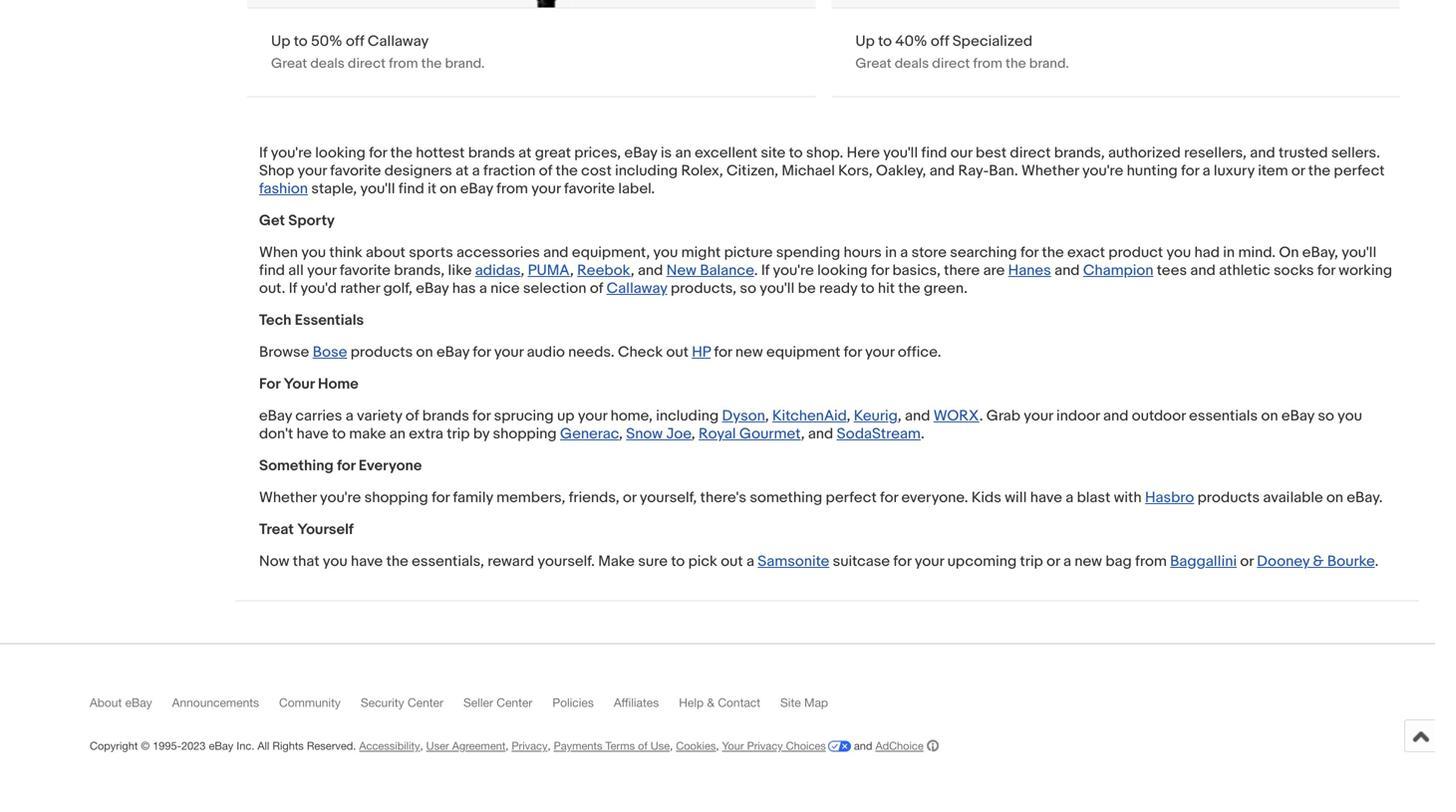 Task type: vqa. For each thing, say whether or not it's contained in the screenshot.
balance
yes



Task type: describe. For each thing, give the bounding box(es) containing it.
ebay carries a variety of brands for sprucing up your home, including dyson , kitchenaid , keurig , and worx
[[259, 408, 980, 425]]

1 vertical spatial shopping
[[365, 489, 428, 507]]

so inside . grab your indoor and outdoor essentials on ebay so you don't have to make an extra trip by shopping
[[1318, 408, 1335, 425]]

1 horizontal spatial at
[[519, 144, 532, 162]]

1 horizontal spatial find
[[399, 180, 424, 198]]

royal
[[699, 425, 736, 443]]

you'll right staple,
[[360, 180, 395, 198]]

ban.
[[989, 162, 1019, 180]]

adidas , puma , reebok , and new balance . if you're looking for basics, there are hanes and champion
[[475, 262, 1154, 280]]

puma link
[[528, 262, 570, 280]]

and left adchoice
[[854, 740, 873, 753]]

0 vertical spatial find
[[922, 144, 948, 162]]

outdoor
[[1132, 408, 1186, 425]]

ebay left inc.
[[209, 740, 234, 753]]

from right 'bag'
[[1136, 553, 1167, 571]]

hit
[[878, 280, 895, 298]]

you'll right here
[[884, 144, 918, 162]]

up for up to 50% off callaway
[[271, 33, 291, 51]]

members,
[[497, 489, 566, 507]]

green.
[[924, 280, 968, 298]]

you'll inside when you think about sports accessories and equipment, you might picture spending hours in a store searching for the exact product you had in mind. on ebay, you'll find all your favorite brands, like
[[1342, 244, 1377, 262]]

searching
[[950, 244, 1018, 262]]

ebay right about
[[125, 696, 152, 710]]

. down ebay.
[[1376, 553, 1379, 571]]

think
[[329, 244, 363, 262]]

product
[[1109, 244, 1164, 262]]

audio
[[527, 344, 565, 362]]

extra
[[409, 425, 444, 443]]

kitchenaid
[[773, 408, 847, 425]]

socks
[[1274, 262, 1315, 280]]

and left worx
[[905, 408, 931, 425]]

callaway inside up to 50% off callaway great deals direct from the brand.
[[368, 33, 429, 51]]

main content containing up to 50% off callaway
[[0, 0, 1436, 620]]

hp
[[692, 344, 711, 362]]

policies
[[553, 696, 594, 710]]

here
[[847, 144, 880, 162]]

from inside "up to 40% off specialized great deals direct from the brand."
[[974, 56, 1003, 73]]

and inside . grab your indoor and outdoor essentials on ebay so you don't have to make an extra trip by shopping
[[1104, 408, 1129, 425]]

©
[[141, 740, 150, 753]]

. left worx
[[921, 425, 925, 443]]

best
[[976, 144, 1007, 162]]

a left variety
[[346, 408, 354, 425]]

are
[[984, 262, 1005, 280]]

1 privacy from the left
[[512, 740, 548, 753]]

blast
[[1077, 489, 1111, 507]]

specialized
[[953, 33, 1033, 51]]

brand. for up to 50% off callaway
[[445, 56, 485, 73]]

map
[[805, 696, 829, 710]]

for left the "sprucing"
[[473, 408, 491, 425]]

choices
[[786, 740, 826, 753]]

something for everyone
[[259, 457, 422, 475]]

has
[[452, 280, 476, 298]]

callaway link
[[607, 280, 668, 298]]

direct inside if you're looking for the hottest brands at great prices, ebay is an excellent site to shop. here you'll find our best direct brands, authorized resellers, and trusted sellers. shop your favorite designers at a fraction of the cost including rolex, citizen, michael kors, oakley, and ray-ban. whether you're hunting for a luxury item or the perfect fashion staple, you'll find it on ebay from your favorite label.
[[1010, 144, 1051, 162]]

for right equipment
[[844, 344, 862, 362]]

your inside when you think about sports accessories and equipment, you might picture spending hours in a store searching for the exact product you had in mind. on ebay, you'll find all your favorite brands, like
[[307, 262, 336, 280]]

. left be
[[754, 262, 758, 280]]

security center
[[361, 696, 444, 710]]

announcements link
[[172, 696, 279, 719]]

ebay right it
[[460, 180, 493, 198]]

something
[[259, 457, 334, 475]]

baggallini link
[[1171, 553, 1237, 571]]

for down make
[[337, 457, 356, 475]]

champion
[[1084, 262, 1154, 280]]

or right the 'friends,'
[[623, 489, 637, 507]]

contact
[[718, 696, 761, 710]]

a left the fraction
[[472, 162, 480, 180]]

sellers.
[[1332, 144, 1381, 162]]

up for up to 40% off specialized
[[856, 33, 875, 51]]

your down great
[[532, 180, 561, 198]]

bose link
[[313, 344, 347, 362]]

golf,
[[383, 280, 413, 298]]

products,
[[671, 280, 737, 298]]

adchoice
[[876, 740, 924, 753]]

pick
[[689, 553, 718, 571]]

policies link
[[553, 696, 614, 719]]

dooney & bourke link
[[1258, 553, 1376, 571]]

ebay left is
[[625, 144, 658, 162]]

basics,
[[893, 262, 941, 280]]

hunting
[[1127, 162, 1178, 180]]

your left audio
[[494, 344, 524, 362]]

a left blast
[[1066, 489, 1074, 507]]

1 vertical spatial trip
[[1020, 553, 1044, 571]]

the left essentials, at the bottom left of the page
[[386, 553, 409, 571]]

whether inside if you're looking for the hottest brands at great prices, ebay is an excellent site to shop. here you'll find our best direct brands, authorized resellers, and trusted sellers. shop your favorite designers at a fraction of the cost including rolex, citizen, michael kors, oakley, and ray-ban. whether you're hunting for a luxury item or the perfect fashion staple, you'll find it on ebay from your favorite label.
[[1022, 162, 1079, 180]]

make
[[598, 553, 635, 571]]

for left 'family'
[[432, 489, 450, 507]]

essentials
[[295, 312, 364, 330]]

trip inside . grab your indoor and outdoor essentials on ebay so you don't have to make an extra trip by shopping
[[447, 425, 470, 443]]

ready
[[820, 280, 858, 298]]

keurig link
[[854, 408, 898, 425]]

and left trusted
[[1251, 144, 1276, 162]]

you inside . grab your indoor and outdoor essentials on ebay so you don't have to make an extra trip by shopping
[[1338, 408, 1363, 425]]

shopping inside . grab your indoor and outdoor essentials on ebay so you don't have to make an extra trip by shopping
[[493, 425, 557, 443]]

payments
[[554, 740, 603, 753]]

on up extra
[[416, 344, 433, 362]]

the inside "up to 40% off specialized great deals direct from the brand."
[[1006, 56, 1027, 73]]

& inside help & contact "link"
[[707, 696, 715, 710]]

security
[[361, 696, 404, 710]]

if inside tees and athletic socks for working out. if you'd rather golf, ebay has a nice selection of
[[289, 280, 297, 298]]

make
[[349, 425, 386, 443]]

deals for 50%
[[310, 56, 345, 73]]

for
[[259, 376, 280, 394]]

favorite down prices,
[[564, 180, 615, 198]]

sure
[[638, 553, 668, 571]]

2 privacy from the left
[[747, 740, 783, 753]]

for left hottest
[[369, 144, 387, 162]]

and left new
[[638, 262, 663, 280]]

reebok
[[577, 262, 631, 280]]

fashion
[[259, 180, 308, 198]]

copyright © 1995-2023 ebay inc. all rights reserved. accessibility , user agreement , privacy , payments terms of use , cookies , your privacy choices
[[90, 740, 826, 753]]

for right suitcase
[[894, 553, 912, 571]]

hanes link
[[1009, 262, 1052, 280]]

2 in from the left
[[1224, 244, 1235, 262]]

royal gourmet link
[[699, 425, 801, 443]]

kitchenaid link
[[773, 408, 847, 425]]

the right hit at the right top of the page
[[899, 280, 921, 298]]

sodastream link
[[837, 425, 921, 443]]

terms
[[606, 740, 635, 753]]

balance
[[700, 262, 754, 280]]

our
[[951, 144, 973, 162]]

for right the hunting
[[1182, 162, 1200, 180]]

your right shop
[[298, 162, 327, 180]]

seller center link
[[464, 696, 553, 719]]

home
[[318, 376, 359, 394]]

dyson
[[722, 408, 766, 425]]

to left pick
[[671, 553, 685, 571]]

bose
[[313, 344, 347, 362]]

you left might
[[654, 244, 678, 262]]

to left hit at the right top of the page
[[861, 280, 875, 298]]

2 horizontal spatial have
[[1031, 489, 1063, 507]]

adidas link
[[475, 262, 521, 280]]

security center link
[[361, 696, 464, 719]]

ebay down for on the top
[[259, 408, 292, 425]]

of right variety
[[406, 408, 419, 425]]

0 horizontal spatial your
[[284, 376, 315, 394]]

and inside when you think about sports accessories and equipment, you might picture spending hours in a store searching for the exact product you had in mind. on ebay, you'll find all your favorite brands, like
[[543, 244, 569, 262]]

on inside if you're looking for the hottest brands at great prices, ebay is an excellent site to shop. here you'll find our best direct brands, authorized resellers, and trusted sellers. shop your favorite designers at a fraction of the cost including rolex, citizen, michael kors, oakley, and ray-ban. whether you're hunting for a luxury item or the perfect fashion staple, you'll find it on ebay from your favorite label.
[[440, 180, 457, 198]]

ebay inside tees and athletic socks for working out. if you'd rather golf, ebay has a nice selection of
[[416, 280, 449, 298]]

1 vertical spatial brands
[[422, 408, 469, 425]]

up
[[557, 408, 575, 425]]

your right 'up'
[[578, 408, 607, 425]]

favorite for hottest
[[330, 162, 381, 180]]

a left samsonite
[[747, 553, 755, 571]]

samsonite
[[758, 553, 830, 571]]

deals for 40%
[[895, 56, 929, 73]]

0 horizontal spatial so
[[740, 280, 757, 298]]

seller center
[[464, 696, 533, 710]]

and left 'ray-'
[[930, 162, 955, 180]]

for right hp link
[[714, 344, 732, 362]]

including inside if you're looking for the hottest brands at great prices, ebay is an excellent site to shop. here you'll find our best direct brands, authorized resellers, and trusted sellers. shop your favorite designers at a fraction of the cost including rolex, citizen, michael kors, oakley, and ray-ban. whether you're hunting for a luxury item or the perfect fashion staple, you'll find it on ebay from your favorite label.
[[615, 162, 678, 180]]

a left 'bag'
[[1064, 553, 1072, 571]]

and right hanes
[[1055, 262, 1080, 280]]

perfect inside if you're looking for the hottest brands at great prices, ebay is an excellent site to shop. here you'll find our best direct brands, authorized resellers, and trusted sellers. shop your favorite designers at a fraction of the cost including rolex, citizen, michael kors, oakley, and ray-ban. whether you're hunting for a luxury item or the perfect fashion staple, you'll find it on ebay from your favorite label.
[[1334, 162, 1385, 180]]

of left 'use'
[[638, 740, 648, 753]]

to inside if you're looking for the hottest brands at great prices, ebay is an excellent site to shop. here you'll find our best direct brands, authorized resellers, and trusted sellers. shop your favorite designers at a fraction of the cost including rolex, citizen, michael kors, oakley, and ray-ban. whether you're hunting for a luxury item or the perfect fashion staple, you'll find it on ebay from your favorite label.
[[789, 144, 803, 162]]

center for seller center
[[497, 696, 533, 710]]

1 in from the left
[[885, 244, 897, 262]]

nice
[[491, 280, 520, 298]]

there
[[944, 262, 980, 280]]

1 horizontal spatial callaway
[[607, 280, 668, 298]]

1 vertical spatial looking
[[818, 262, 868, 280]]

from inside if you're looking for the hottest brands at great prices, ebay is an excellent site to shop. here you'll find our best direct brands, authorized resellers, and trusted sellers. shop your favorite designers at a fraction of the cost including rolex, citizen, michael kors, oakley, and ray-ban. whether you're hunting for a luxury item or the perfect fashion staple, you'll find it on ebay from your favorite label.
[[497, 180, 528, 198]]

treat
[[259, 521, 294, 539]]

the left sellers.
[[1309, 162, 1331, 180]]

off for 50%
[[346, 33, 364, 51]]

affiliates
[[614, 696, 659, 710]]

essentials
[[1190, 408, 1258, 425]]

0 vertical spatial out
[[667, 344, 689, 362]]

brand. for up to 40% off specialized
[[1030, 56, 1070, 73]]

on inside . grab your indoor and outdoor essentials on ebay so you don't have to make an extra trip by shopping
[[1262, 408, 1279, 425]]

champion link
[[1084, 262, 1154, 280]]

shop
[[259, 162, 294, 180]]

announcements
[[172, 696, 259, 710]]



Task type: locate. For each thing, give the bounding box(es) containing it.
out
[[667, 344, 689, 362], [721, 553, 743, 571]]

shop.
[[806, 144, 844, 162]]

direct
[[348, 56, 386, 73], [932, 56, 970, 73], [1010, 144, 1051, 162]]

0 vertical spatial new
[[736, 344, 763, 362]]

with
[[1114, 489, 1142, 507]]

1 vertical spatial callaway
[[607, 280, 668, 298]]

and inside tees and athletic socks for working out. if you'd rather golf, ebay has a nice selection of
[[1191, 262, 1216, 280]]

brand. inside up to 50% off callaway great deals direct from the brand.
[[445, 56, 485, 73]]

inc.
[[237, 740, 255, 753]]

1 vertical spatial find
[[399, 180, 424, 198]]

0 horizontal spatial new
[[736, 344, 763, 362]]

&
[[1314, 553, 1325, 571], [707, 696, 715, 710]]

a left luxury
[[1203, 162, 1211, 180]]

a right has at the top left of the page
[[479, 280, 487, 298]]

0 horizontal spatial brands,
[[394, 262, 445, 280]]

direct inside up to 50% off callaway great deals direct from the brand.
[[348, 56, 386, 73]]

brand. inside "up to 40% off specialized great deals direct from the brand."
[[1030, 56, 1070, 73]]

brands left by
[[422, 408, 469, 425]]

tees
[[1157, 262, 1188, 280]]

brands, inside when you think about sports accessories and equipment, you might picture spending hours in a store searching for the exact product you had in mind. on ebay, you'll find all your favorite brands, like
[[394, 262, 445, 280]]

selection
[[523, 280, 587, 298]]

ebay down has at the top left of the page
[[437, 344, 470, 362]]

1 horizontal spatial off
[[931, 33, 950, 51]]

1 horizontal spatial if
[[289, 280, 297, 298]]

0 horizontal spatial find
[[259, 262, 285, 280]]

an right is
[[675, 144, 692, 162]]

perfect up suitcase
[[826, 489, 877, 507]]

you left had
[[1167, 244, 1192, 262]]

products right bose
[[351, 344, 413, 362]]

indoor
[[1057, 408, 1100, 425]]

0 vertical spatial your
[[284, 376, 315, 394]]

deals inside up to 50% off callaway great deals direct from the brand.
[[310, 56, 345, 73]]

0 horizontal spatial at
[[456, 162, 469, 180]]

1 horizontal spatial brand.
[[1030, 56, 1070, 73]]

you right that
[[323, 553, 348, 571]]

accessibility link
[[359, 740, 420, 753]]

for left basics,
[[871, 262, 889, 280]]

callaway right the 50% at the top left of the page
[[368, 33, 429, 51]]

fraction
[[484, 162, 536, 180]]

cost
[[581, 162, 612, 180]]

have up something at the bottom of the page
[[297, 425, 329, 443]]

for inside when you think about sports accessories and equipment, you might picture spending hours in a store searching for the exact product you had in mind. on ebay, you'll find all your favorite brands, like
[[1021, 244, 1039, 262]]

0 horizontal spatial brand.
[[445, 56, 485, 73]]

& left bourke
[[1314, 553, 1325, 571]]

1 horizontal spatial trip
[[1020, 553, 1044, 571]]

from up accessories
[[497, 180, 528, 198]]

great for up to 50% off callaway
[[271, 56, 307, 73]]

and adchoice
[[851, 740, 924, 753]]

ebay right essentials
[[1282, 408, 1315, 425]]

worx link
[[934, 408, 980, 425]]

tees and athletic socks for working out. if you'd rather golf, ebay has a nice selection of
[[259, 262, 1393, 298]]

1 horizontal spatial looking
[[818, 262, 868, 280]]

deals inside "up to 40% off specialized great deals direct from the brand."
[[895, 56, 929, 73]]

sodastream
[[837, 425, 921, 443]]

0 horizontal spatial shopping
[[365, 489, 428, 507]]

and up selection at the left top
[[543, 244, 569, 262]]

1 horizontal spatial in
[[1224, 244, 1235, 262]]

0 horizontal spatial &
[[707, 696, 715, 710]]

1 vertical spatial your
[[722, 740, 744, 753]]

0 horizontal spatial trip
[[447, 425, 470, 443]]

great inside up to 50% off callaway great deals direct from the brand.
[[271, 56, 307, 73]]

the up hottest
[[421, 56, 442, 73]]

for left audio
[[473, 344, 491, 362]]

None text field
[[247, 0, 816, 96], [832, 0, 1401, 96], [247, 0, 816, 96], [832, 0, 1401, 96]]

0 horizontal spatial perfect
[[826, 489, 877, 507]]

out.
[[259, 280, 286, 298]]

michael
[[782, 162, 835, 180]]

or inside if you're looking for the hottest brands at great prices, ebay is an excellent site to shop. here you'll find our best direct brands, authorized resellers, and trusted sellers. shop your favorite designers at a fraction of the cost including rolex, citizen, michael kors, oakley, and ray-ban. whether you're hunting for a luxury item or the perfect fashion staple, you'll find it on ebay from your favorite label.
[[1292, 162, 1306, 180]]

keurig
[[854, 408, 898, 425]]

affiliates link
[[614, 696, 679, 719]]

,
[[521, 262, 525, 280], [570, 262, 574, 280], [631, 262, 635, 280], [766, 408, 769, 425], [847, 408, 851, 425], [898, 408, 902, 425], [619, 425, 623, 443], [692, 425, 696, 443], [801, 425, 805, 443], [420, 740, 423, 753], [506, 740, 509, 753], [548, 740, 551, 753], [670, 740, 673, 753], [716, 740, 719, 753]]

privacy left choices
[[747, 740, 783, 753]]

out left hp link
[[667, 344, 689, 362]]

1 up from the left
[[271, 33, 291, 51]]

1995-
[[153, 740, 181, 753]]

if up 'fashion'
[[259, 144, 268, 162]]

your inside . grab your indoor and outdoor essentials on ebay so you don't have to make an extra trip by shopping
[[1024, 408, 1054, 425]]

1 horizontal spatial out
[[721, 553, 743, 571]]

2 horizontal spatial if
[[762, 262, 770, 280]]

be
[[798, 280, 816, 298]]

brands
[[468, 144, 515, 162], [422, 408, 469, 425]]

. inside . grab your indoor and outdoor essentials on ebay so you don't have to make an extra trip by shopping
[[980, 408, 984, 425]]

1 horizontal spatial up
[[856, 33, 875, 51]]

0 horizontal spatial direct
[[348, 56, 386, 73]]

0 vertical spatial shopping
[[493, 425, 557, 443]]

have right the will
[[1031, 489, 1063, 507]]

products right hasbro link
[[1198, 489, 1260, 507]]

brand.
[[445, 56, 485, 73], [1030, 56, 1070, 73]]

0 horizontal spatial privacy
[[512, 740, 548, 753]]

0 vertical spatial perfect
[[1334, 162, 1385, 180]]

a
[[472, 162, 480, 180], [1203, 162, 1211, 180], [901, 244, 909, 262], [479, 280, 487, 298], [346, 408, 354, 425], [1066, 489, 1074, 507], [747, 553, 755, 571], [1064, 553, 1072, 571]]

2 off from the left
[[931, 33, 950, 51]]

1 horizontal spatial have
[[351, 553, 383, 571]]

brands, inside if you're looking for the hottest brands at great prices, ebay is an excellent site to shop. here you'll find our best direct brands, authorized resellers, and trusted sellers. shop your favorite designers at a fraction of the cost including rolex, citizen, michael kors, oakley, and ray-ban. whether you're hunting for a luxury item or the perfect fashion staple, you'll find it on ebay from your favorite label.
[[1055, 144, 1105, 162]]

direct inside "up to 40% off specialized great deals direct from the brand."
[[932, 56, 970, 73]]

a left store
[[901, 244, 909, 262]]

you up ebay.
[[1338, 408, 1363, 425]]

have inside . grab your indoor and outdoor essentials on ebay so you don't have to make an extra trip by shopping
[[297, 425, 329, 443]]

1 off from the left
[[346, 33, 364, 51]]

1 horizontal spatial so
[[1318, 408, 1335, 425]]

1 vertical spatial out
[[721, 553, 743, 571]]

1 vertical spatial so
[[1318, 408, 1335, 425]]

great for up to 40% off specialized
[[856, 56, 892, 73]]

to inside "up to 40% off specialized great deals direct from the brand."
[[878, 33, 892, 51]]

1 horizontal spatial products
[[1198, 489, 1260, 507]]

a inside when you think about sports accessories and equipment, you might picture spending hours in a store searching for the exact product you had in mind. on ebay, you'll find all your favorite brands, like
[[901, 244, 909, 262]]

your right grab
[[1024, 408, 1054, 425]]

trip
[[447, 425, 470, 443], [1020, 553, 1044, 571]]

0 vertical spatial whether
[[1022, 162, 1079, 180]]

all
[[258, 740, 270, 753]]

of inside tees and athletic socks for working out. if you'd rather golf, ebay has a nice selection of
[[590, 280, 603, 298]]

hasbro link
[[1146, 489, 1195, 507]]

you down 'sporty'
[[301, 244, 326, 262]]

to right site
[[789, 144, 803, 162]]

find left all
[[259, 262, 285, 280]]

1 vertical spatial have
[[1031, 489, 1063, 507]]

working
[[1339, 262, 1393, 280]]

main content
[[0, 0, 1436, 620]]

1 vertical spatial products
[[1198, 489, 1260, 507]]

prices,
[[575, 144, 621, 162]]

it
[[428, 180, 437, 198]]

ray-
[[959, 162, 989, 180]]

for
[[369, 144, 387, 162], [1182, 162, 1200, 180], [1021, 244, 1039, 262], [871, 262, 889, 280], [1318, 262, 1336, 280], [473, 344, 491, 362], [714, 344, 732, 362], [844, 344, 862, 362], [473, 408, 491, 425], [337, 457, 356, 475], [432, 489, 450, 507], [880, 489, 898, 507], [894, 553, 912, 571]]

0 horizontal spatial off
[[346, 33, 364, 51]]

direct for callaway
[[348, 56, 386, 73]]

find
[[922, 144, 948, 162], [399, 180, 424, 198], [259, 262, 285, 280]]

essentials,
[[412, 553, 484, 571]]

by
[[473, 425, 490, 443]]

1 horizontal spatial privacy
[[747, 740, 783, 753]]

0 vertical spatial &
[[1314, 553, 1325, 571]]

0 vertical spatial have
[[297, 425, 329, 443]]

including right cost
[[615, 162, 678, 180]]

in right hours
[[885, 244, 897, 262]]

0 vertical spatial callaway
[[368, 33, 429, 51]]

the inside up to 50% off callaway great deals direct from the brand.
[[421, 56, 442, 73]]

upcoming
[[948, 553, 1017, 571]]

privacy
[[512, 740, 548, 753], [747, 740, 783, 753]]

products
[[351, 344, 413, 362], [1198, 489, 1260, 507]]

picture
[[724, 244, 773, 262]]

on right essentials
[[1262, 408, 1279, 425]]

the down the specialized
[[1006, 56, 1027, 73]]

for left everyone.
[[880, 489, 898, 507]]

ebay,
[[1303, 244, 1339, 262]]

1 vertical spatial perfect
[[826, 489, 877, 507]]

up inside up to 50% off callaway great deals direct from the brand.
[[271, 33, 291, 51]]

brands right hottest
[[468, 144, 515, 162]]

0 horizontal spatial looking
[[315, 144, 366, 162]]

friends,
[[569, 489, 620, 507]]

1 deals from the left
[[310, 56, 345, 73]]

equipment,
[[572, 244, 650, 262]]

at
[[519, 144, 532, 162], [456, 162, 469, 180]]

tech
[[259, 312, 292, 330]]

needs.
[[568, 344, 615, 362]]

ebay inside . grab your indoor and outdoor essentials on ebay so you don't have to make an extra trip by shopping
[[1282, 408, 1315, 425]]

on right it
[[440, 180, 457, 198]]

brand. down the specialized
[[1030, 56, 1070, 73]]

bag
[[1106, 553, 1132, 571]]

and right gourmet
[[808, 425, 834, 443]]

0 horizontal spatial great
[[271, 56, 307, 73]]

find inside when you think about sports accessories and equipment, you might picture spending hours in a store searching for the exact product you had in mind. on ebay, you'll find all your favorite brands, like
[[259, 262, 285, 280]]

you'll right ebay,
[[1342, 244, 1377, 262]]

samsonite link
[[758, 553, 830, 571]]

equipment
[[767, 344, 841, 362]]

snow joe link
[[626, 425, 692, 443]]

the inside when you think about sports accessories and equipment, you might picture spending hours in a store searching for the exact product you had in mind. on ebay, you'll find all your favorite brands, like
[[1042, 244, 1065, 262]]

2 up from the left
[[856, 33, 875, 51]]

find left our
[[922, 144, 948, 162]]

joe
[[666, 425, 692, 443]]

looking inside if you're looking for the hottest brands at great prices, ebay is an excellent site to shop. here you'll find our best direct brands, authorized resellers, and trusted sellers. shop your favorite designers at a fraction of the cost including rolex, citizen, michael kors, oakley, and ray-ban. whether you're hunting for a luxury item or the perfect fashion staple, you'll find it on ebay from your favorite label.
[[315, 144, 366, 162]]

hottest
[[416, 144, 465, 162]]

1 vertical spatial brands,
[[394, 262, 445, 280]]

direct for specialized
[[932, 56, 970, 73]]

center
[[408, 696, 444, 710], [497, 696, 533, 710]]

label.
[[619, 180, 655, 198]]

everyone
[[359, 457, 422, 475]]

or right item
[[1292, 162, 1306, 180]]

0 horizontal spatial up
[[271, 33, 291, 51]]

0 vertical spatial an
[[675, 144, 692, 162]]

2 great from the left
[[856, 56, 892, 73]]

1 horizontal spatial brands,
[[1055, 144, 1105, 162]]

to inside . grab your indoor and outdoor essentials on ebay so you don't have to make an extra trip by shopping
[[332, 425, 346, 443]]

off right 40%
[[931, 33, 950, 51]]

an inside if you're looking for the hottest brands at great prices, ebay is an excellent site to shop. here you'll find our best direct brands, authorized resellers, and trusted sellers. shop your favorite designers at a fraction of the cost including rolex, citizen, michael kors, oakley, and ray-ban. whether you're hunting for a luxury item or the perfect fashion staple, you'll find it on ebay from your favorite label.
[[675, 144, 692, 162]]

0 horizontal spatial have
[[297, 425, 329, 443]]

so up available on the bottom
[[1318, 408, 1335, 425]]

kids
[[972, 489, 1002, 507]]

if right balance
[[762, 262, 770, 280]]

trip right "upcoming"
[[1020, 553, 1044, 571]]

1 vertical spatial whether
[[259, 489, 317, 507]]

2 center from the left
[[497, 696, 533, 710]]

variety
[[357, 408, 402, 425]]

the left hottest
[[390, 144, 413, 162]]

copyright
[[90, 740, 138, 753]]

1 horizontal spatial direct
[[932, 56, 970, 73]]

perfect
[[1334, 162, 1385, 180], [826, 489, 877, 507]]

1 vertical spatial new
[[1075, 553, 1103, 571]]

0 horizontal spatial callaway
[[368, 33, 429, 51]]

center right the security at left
[[408, 696, 444, 710]]

your right cookies link
[[722, 740, 744, 753]]

1 horizontal spatial great
[[856, 56, 892, 73]]

for inside tees and athletic socks for working out. if you'd rather golf, ebay has a nice selection of
[[1318, 262, 1336, 280]]

adidas
[[475, 262, 521, 280]]

your right all
[[307, 262, 336, 280]]

favorite left 'designers'
[[330, 162, 381, 180]]

0 vertical spatial brands
[[468, 144, 515, 162]]

1 horizontal spatial &
[[1314, 553, 1325, 571]]

center for security center
[[408, 696, 444, 710]]

find left it
[[399, 180, 424, 198]]

& inside main content
[[1314, 553, 1325, 571]]

to left the 50% at the top left of the page
[[294, 33, 308, 51]]

0 vertical spatial products
[[351, 344, 413, 362]]

browse
[[259, 344, 309, 362]]

if inside if you're looking for the hottest brands at great prices, ebay is an excellent site to shop. here you'll find our best direct brands, authorized resellers, and trusted sellers. shop your favorite designers at a fraction of the cost including rolex, citizen, michael kors, oakley, and ray-ban. whether you're hunting for a luxury item or the perfect fashion staple, you'll find it on ebay from your favorite label.
[[259, 144, 268, 162]]

1 brand. from the left
[[445, 56, 485, 73]]

favorite
[[330, 162, 381, 180], [564, 180, 615, 198], [340, 262, 391, 280]]

up inside "up to 40% off specialized great deals direct from the brand."
[[856, 33, 875, 51]]

0 horizontal spatial an
[[390, 425, 406, 443]]

deals down the 50% at the top left of the page
[[310, 56, 345, 73]]

your left the office.
[[866, 344, 895, 362]]

0 vertical spatial trip
[[447, 425, 470, 443]]

1 horizontal spatial whether
[[1022, 162, 1079, 180]]

in right had
[[1224, 244, 1235, 262]]

off inside "up to 40% off specialized great deals direct from the brand."
[[931, 33, 950, 51]]

accessibility
[[359, 740, 420, 753]]

1 horizontal spatial perfect
[[1334, 162, 1385, 180]]

2 vertical spatial have
[[351, 553, 383, 571]]

up to 50% off callaway great deals direct from the brand.
[[271, 33, 485, 73]]

citizen,
[[727, 162, 779, 180]]

your privacy choices link
[[722, 740, 851, 753]]

1 horizontal spatial your
[[722, 740, 744, 753]]

0 horizontal spatial if
[[259, 144, 268, 162]]

1 vertical spatial including
[[656, 408, 719, 425]]

or left 'bag'
[[1047, 553, 1060, 571]]

an left extra
[[390, 425, 406, 443]]

new left 'bag'
[[1075, 553, 1103, 571]]

1 horizontal spatial shopping
[[493, 425, 557, 443]]

favorite for accessories
[[340, 262, 391, 280]]

1 horizontal spatial new
[[1075, 553, 1103, 571]]

of right the fraction
[[539, 162, 553, 180]]

including right home,
[[656, 408, 719, 425]]

of down equipment,
[[590, 280, 603, 298]]

to inside up to 50% off callaway great deals direct from the brand.
[[294, 33, 308, 51]]

and right indoor
[[1104, 408, 1129, 425]]

a inside tees and athletic socks for working out. if you'd rather golf, ebay has a nice selection of
[[479, 280, 487, 298]]

check
[[618, 344, 663, 362]]

1 vertical spatial an
[[390, 425, 406, 443]]

resellers,
[[1185, 144, 1247, 162]]

trusted
[[1279, 144, 1329, 162]]

from up hottest
[[389, 56, 418, 73]]

1 horizontal spatial center
[[497, 696, 533, 710]]

when you think about sports accessories and equipment, you might picture spending hours in a store searching for the exact product you had in mind. on ebay, you'll find all your favorite brands, like
[[259, 244, 1377, 280]]

1 horizontal spatial deals
[[895, 56, 929, 73]]

1 horizontal spatial an
[[675, 144, 692, 162]]

2 horizontal spatial find
[[922, 144, 948, 162]]

0 horizontal spatial deals
[[310, 56, 345, 73]]

0 vertical spatial so
[[740, 280, 757, 298]]

or left dooney
[[1241, 553, 1254, 571]]

you'll left be
[[760, 280, 795, 298]]

2 vertical spatial find
[[259, 262, 285, 280]]

now
[[259, 553, 290, 571]]

worx
[[934, 408, 980, 425]]

0 horizontal spatial whether
[[259, 489, 317, 507]]

about ebay link
[[90, 696, 172, 719]]

1 vertical spatial &
[[707, 696, 715, 710]]

at right it
[[456, 162, 469, 180]]

of inside if you're looking for the hottest brands at great prices, ebay is an excellent site to shop. here you'll find our best direct brands, authorized resellers, and trusted sellers. shop your favorite designers at a fraction of the cost including rolex, citizen, michael kors, oakley, and ray-ban. whether you're hunting for a luxury item or the perfect fashion staple, you'll find it on ebay from your favorite label.
[[539, 162, 553, 180]]

off inside up to 50% off callaway great deals direct from the brand.
[[346, 33, 364, 51]]

sporty
[[288, 212, 335, 230]]

that
[[293, 553, 320, 571]]

so
[[740, 280, 757, 298], [1318, 408, 1335, 425]]

favorite inside when you think about sports accessories and equipment, you might picture spending hours in a store searching for the exact product you had in mind. on ebay, you'll find all your favorite brands, like
[[340, 262, 391, 280]]

2 horizontal spatial direct
[[1010, 144, 1051, 162]]

0 horizontal spatial products
[[351, 344, 413, 362]]

off for 40%
[[931, 33, 950, 51]]

brands inside if you're looking for the hottest brands at great prices, ebay is an excellent site to shop. here you'll find our best direct brands, authorized resellers, and trusted sellers. shop your favorite designers at a fraction of the cost including rolex, citizen, michael kors, oakley, and ray-ban. whether you're hunting for a luxury item or the perfect fashion staple, you'll find it on ebay from your favorite label.
[[468, 144, 515, 162]]

2 brand. from the left
[[1030, 56, 1070, 73]]

now that you have the essentials, reward yourself. make sure to pick out a samsonite suitcase for your upcoming trip or a new bag from baggallini or dooney & bourke .
[[259, 553, 1379, 571]]

including
[[615, 162, 678, 180], [656, 408, 719, 425]]

on left ebay.
[[1327, 489, 1344, 507]]

0 horizontal spatial center
[[408, 696, 444, 710]]

great inside "up to 40% off specialized great deals direct from the brand."
[[856, 56, 892, 73]]

1 center from the left
[[408, 696, 444, 710]]

an inside . grab your indoor and outdoor essentials on ebay so you don't have to make an extra trip by shopping
[[390, 425, 406, 443]]

authorized
[[1109, 144, 1181, 162]]

from inside up to 50% off callaway great deals direct from the brand.
[[389, 56, 418, 73]]

the left cost
[[556, 162, 578, 180]]

the
[[421, 56, 442, 73], [1006, 56, 1027, 73], [390, 144, 413, 162], [556, 162, 578, 180], [1309, 162, 1331, 180], [1042, 244, 1065, 262], [899, 280, 921, 298], [386, 553, 409, 571]]

0 horizontal spatial out
[[667, 344, 689, 362]]

1 great from the left
[[271, 56, 307, 73]]

0 vertical spatial brands,
[[1055, 144, 1105, 162]]

brands, left authorized
[[1055, 144, 1105, 162]]

shopping
[[493, 425, 557, 443], [365, 489, 428, 507]]

your left "upcoming"
[[915, 553, 944, 571]]

favorite right you'd
[[340, 262, 391, 280]]

out right pick
[[721, 553, 743, 571]]

2 deals from the left
[[895, 56, 929, 73]]

0 horizontal spatial in
[[885, 244, 897, 262]]

for right are
[[1021, 244, 1039, 262]]

trip left by
[[447, 425, 470, 443]]

have down yourself
[[351, 553, 383, 571]]

available
[[1264, 489, 1324, 507]]

site map
[[781, 696, 829, 710]]

0 vertical spatial including
[[615, 162, 678, 180]]

callaway down equipment,
[[607, 280, 668, 298]]

0 vertical spatial looking
[[315, 144, 366, 162]]



